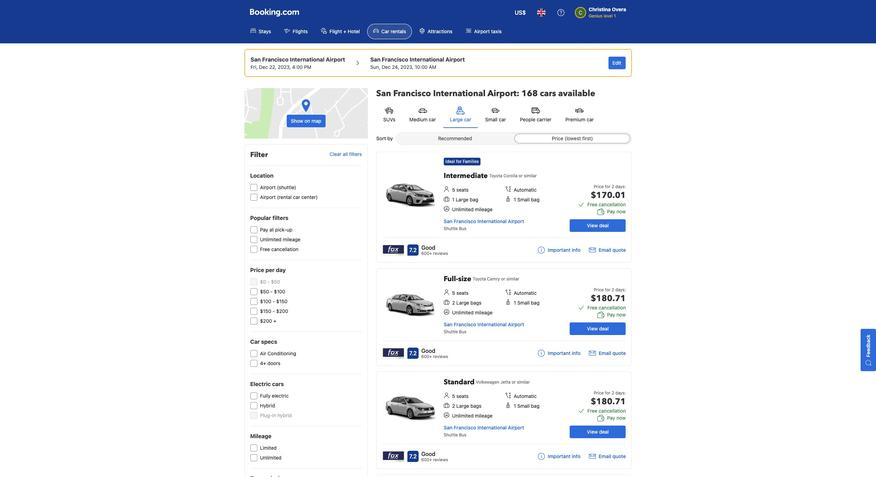 Task type: vqa. For each thing, say whether or not it's contained in the screenshot.
'to' to the left
no



Task type: describe. For each thing, give the bounding box(es) containing it.
price inside "price for 2 days: $170.01"
[[594, 184, 604, 189]]

recommended
[[438, 135, 472, 141]]

supplied by fox image for standard
[[383, 451, 405, 462]]

seats for full-
[[457, 290, 469, 296]]

0 horizontal spatial $150
[[260, 308, 271, 314]]

quote for size
[[613, 350, 626, 356]]

4:00
[[292, 64, 303, 70]]

email quote button for volkswagen
[[589, 453, 626, 460]]

car for small car
[[499, 117, 506, 122]]

1 5 from the top
[[452, 187, 455, 193]]

hotel
[[348, 28, 360, 34]]

stays link
[[244, 24, 277, 39]]

san francisco international airport: 168 cars available
[[377, 88, 596, 99]]

pay now for volkswagen
[[608, 415, 626, 421]]

day
[[276, 267, 286, 273]]

good for full-
[[422, 348, 436, 354]]

airport taxis link
[[460, 24, 508, 39]]

3 product card group from the top
[[377, 372, 632, 469]]

or for standard
[[512, 380, 516, 385]]

stays
[[259, 28, 271, 34]]

fri,
[[251, 64, 258, 70]]

center)
[[302, 194, 318, 200]]

flight
[[330, 28, 342, 34]]

jetta
[[501, 380, 511, 385]]

0 horizontal spatial filters
[[273, 215, 289, 221]]

car for car specs
[[250, 339, 260, 345]]

1 horizontal spatial $200
[[276, 308, 288, 314]]

premium car
[[566, 117, 594, 122]]

0 horizontal spatial $100
[[260, 299, 272, 304]]

mileage down 1 large bag
[[475, 206, 493, 212]]

$170.01
[[591, 190, 626, 201]]

1 vertical spatial $50
[[260, 289, 269, 295]]

1 san francisco international airport button from the top
[[444, 218, 525, 224]]

pick-up location element
[[251, 55, 345, 64]]

car rentals link
[[367, 24, 412, 39]]

important info for volkswagen
[[548, 454, 581, 460]]

intermediate
[[444, 171, 488, 181]]

flight + hotel
[[330, 28, 360, 34]]

suvs button
[[377, 102, 403, 127]]

$0
[[260, 279, 266, 285]]

0 vertical spatial cars
[[540, 88, 557, 99]]

francisco inside san francisco international airport fri, dec 22, 2023, 4:00 pm
[[262, 56, 289, 63]]

pay now for size
[[608, 312, 626, 318]]

product card group containing $170.01
[[377, 152, 632, 263]]

600+ for full-size
[[422, 354, 432, 359]]

filters inside button
[[349, 151, 362, 157]]

(lowest
[[565, 135, 581, 141]]

fully electric
[[260, 393, 289, 399]]

2023, for san francisco international airport fri, dec 22, 2023, 4:00 pm
[[278, 64, 291, 70]]

- for $100
[[273, 299, 275, 304]]

san francisco international airport fri, dec 22, 2023, 4:00 pm
[[251, 56, 345, 70]]

mileage down full-size toyota camry   or similar
[[475, 310, 493, 316]]

price for 2 days: $170.01
[[591, 184, 626, 201]]

0 horizontal spatial cars
[[272, 381, 284, 387]]

show
[[291, 118, 303, 124]]

electric
[[250, 381, 271, 387]]

us$ button
[[511, 4, 530, 21]]

1 automatic from the top
[[514, 187, 537, 193]]

price for 2 days: $180.71 for size
[[591, 287, 626, 304]]

pay for view deal button related to size
[[608, 312, 616, 318]]

or for intermediate
[[519, 173, 523, 178]]

free cancellation for third view deal button from the bottom
[[588, 202, 626, 208]]

electric cars
[[250, 381, 284, 387]]

1 small bag for size
[[514, 300, 540, 306]]

7.2 for standard
[[410, 454, 417, 460]]

ideal
[[446, 159, 455, 164]]

600+ for standard
[[422, 457, 432, 463]]

airport taxis
[[475, 28, 502, 34]]

san francisco international airport shuttle bus for standard
[[444, 425, 525, 438]]

1 5 seats from the top
[[452, 187, 469, 193]]

5 for full-
[[452, 290, 455, 296]]

pm
[[304, 64, 312, 70]]

clear
[[330, 151, 342, 157]]

7.2 element for full-
[[408, 348, 419, 359]]

supplied by fox image for full-size
[[383, 348, 405, 359]]

edit button
[[609, 57, 626, 69]]

shuttle for standard
[[444, 433, 458, 438]]

mileage down standard volkswagen jetta or similar
[[475, 413, 493, 419]]

popular
[[250, 215, 271, 221]]

$0 - $50
[[260, 279, 280, 285]]

all
[[343, 151, 348, 157]]

2 large bags for full-size
[[452, 300, 482, 306]]

show on map button
[[244, 88, 368, 139]]

automatic for size
[[514, 290, 537, 296]]

unlimited down standard
[[452, 413, 474, 419]]

dec for san francisco international airport fri, dec 22, 2023, 4:00 pm
[[259, 64, 268, 70]]

info for size
[[572, 350, 581, 356]]

clear all filters
[[330, 151, 362, 157]]

unlimited down the at
[[260, 237, 282, 243]]

available
[[559, 88, 596, 99]]

price (lowest first)
[[552, 135, 593, 141]]

edit
[[613, 60, 622, 66]]

price per day
[[250, 267, 286, 273]]

1 good 600+ reviews from the top
[[422, 245, 448, 256]]

- for $150
[[273, 308, 275, 314]]

car specs
[[250, 339, 277, 345]]

$180.71 for size
[[591, 293, 626, 304]]

unlimited down size on the right of page
[[452, 310, 474, 316]]

san francisco international airport shuttle bus for full-size
[[444, 322, 525, 335]]

car for car rentals
[[382, 28, 390, 34]]

(rental
[[277, 194, 292, 200]]

unlimited down 1 large bag
[[452, 206, 474, 212]]

doors
[[268, 360, 281, 366]]

first)
[[583, 135, 593, 141]]

large car
[[450, 117, 472, 122]]

genius
[[589, 13, 603, 19]]

families
[[463, 159, 479, 164]]

2 inside "price for 2 days: $170.01"
[[612, 184, 615, 189]]

5 seats for full-
[[452, 290, 469, 296]]

view deal for size
[[587, 326, 609, 332]]

1 info from the top
[[572, 247, 581, 253]]

1 600+ from the top
[[422, 251, 432, 256]]

1 supplied by fox image from the top
[[383, 245, 405, 255]]

attractions link
[[414, 24, 459, 39]]

flights
[[293, 28, 308, 34]]

small car button
[[479, 102, 513, 127]]

deal for volkswagen
[[600, 429, 609, 435]]

up
[[287, 227, 293, 233]]

deal for size
[[600, 326, 609, 332]]

1 bus from the top
[[459, 226, 467, 231]]

rentals
[[391, 28, 406, 34]]

fully
[[260, 393, 271, 399]]

view deal for volkswagen
[[587, 429, 609, 435]]

168
[[522, 88, 538, 99]]

or inside full-size toyota camry   or similar
[[502, 276, 506, 282]]

2 product card group from the top
[[377, 268, 632, 366]]

free for view deal button related to size
[[588, 305, 598, 311]]

1 7.2 element from the top
[[408, 245, 419, 256]]

skip to main content element
[[0, 0, 877, 43]]

flights link
[[279, 24, 314, 39]]

per
[[266, 267, 275, 273]]

search summary element
[[244, 49, 632, 77]]

full-
[[444, 274, 459, 284]]

attractions
[[428, 28, 453, 34]]

francisco inside the san francisco international airport sun, dec 24, 2023, 10:00 am
[[382, 56, 409, 63]]

similar for intermediate
[[524, 173, 537, 178]]

location
[[250, 173, 274, 179]]

+ for $200
[[274, 318, 277, 324]]

car right the (rental
[[293, 194, 300, 200]]

5 for standard
[[452, 393, 455, 399]]

car for medium car
[[429, 117, 436, 122]]

email for volkswagen
[[599, 454, 612, 460]]

1 quote from the top
[[613, 247, 626, 253]]

1 email from the top
[[599, 247, 612, 253]]

drop-off location element
[[371, 55, 465, 64]]

1 deal from the top
[[600, 223, 609, 229]]

christina
[[589, 6, 611, 12]]

now for size
[[617, 312, 626, 318]]

corolla
[[504, 173, 518, 178]]

email for size
[[599, 350, 612, 356]]

1 vertical spatial $200
[[260, 318, 272, 324]]

good 600+ reviews for full-
[[422, 348, 448, 359]]

map
[[312, 118, 322, 124]]

on
[[305, 118, 310, 124]]

email quote button for size
[[589, 350, 626, 357]]

sort by
[[377, 135, 393, 141]]

1 important from the top
[[548, 247, 571, 253]]

by
[[388, 135, 393, 141]]

plug-in hybrid
[[260, 413, 292, 419]]

important info for size
[[548, 350, 581, 356]]

air
[[260, 351, 266, 357]]

4+ doors
[[260, 360, 281, 366]]

people carrier button
[[513, 102, 559, 127]]

toyota inside intermediate toyota corolla or similar
[[490, 173, 503, 178]]

airport:
[[488, 88, 520, 99]]

1 email quote from the top
[[599, 247, 626, 253]]

feedback
[[866, 335, 872, 357]]

clear all filters button
[[330, 151, 362, 157]]

1 7.2 from the top
[[410, 247, 417, 253]]

toyota inside full-size toyota camry   or similar
[[473, 276, 486, 282]]

1 reviews from the top
[[433, 251, 448, 256]]

large car button
[[443, 102, 479, 128]]

airport inside the san francisco international airport sun, dec 24, 2023, 10:00 am
[[446, 56, 465, 63]]



Task type: locate. For each thing, give the bounding box(es) containing it.
2 customer rating 7.2 good element from the top
[[422, 347, 448, 355]]

$180.71 for volkswagen
[[591, 396, 626, 408]]

1 important info from the top
[[548, 247, 581, 253]]

popular filters
[[250, 215, 289, 221]]

3 bus from the top
[[459, 433, 467, 438]]

1 1 small bag from the top
[[514, 197, 540, 203]]

0 vertical spatial email
[[599, 247, 612, 253]]

large down the intermediate
[[456, 197, 469, 203]]

2023, right 22,
[[278, 64, 291, 70]]

2 reviews from the top
[[433, 354, 448, 359]]

car inside skip to main content element
[[382, 28, 390, 34]]

2 2023, from the left
[[401, 64, 414, 70]]

$50 down $0
[[260, 289, 269, 295]]

suvs
[[384, 117, 396, 122]]

+ left the hotel at the left
[[344, 28, 347, 34]]

bus for full-
[[459, 329, 467, 335]]

10:00
[[415, 64, 428, 70]]

2 600+ from the top
[[422, 354, 432, 359]]

seats down size on the right of page
[[457, 290, 469, 296]]

free for third view deal button from the bottom
[[588, 202, 598, 208]]

show on map
[[291, 118, 322, 124]]

1 horizontal spatial car
[[382, 28, 390, 34]]

2 7.2 element from the top
[[408, 348, 419, 359]]

people carrier
[[520, 117, 552, 122]]

2 vertical spatial seats
[[457, 393, 469, 399]]

2 vertical spatial 7.2 element
[[408, 451, 419, 462]]

3 7.2 element from the top
[[408, 451, 419, 462]]

days: for size
[[616, 287, 626, 293]]

automatic for volkswagen
[[514, 393, 537, 399]]

3 quote from the top
[[613, 454, 626, 460]]

or right corolla at the right top of page
[[519, 173, 523, 178]]

important info button for size
[[538, 350, 581, 357]]

similar inside intermediate toyota corolla or similar
[[524, 173, 537, 178]]

0 horizontal spatial dec
[[259, 64, 268, 70]]

feedback button
[[861, 329, 877, 371]]

small car
[[486, 117, 506, 122]]

2 automatic from the top
[[514, 290, 537, 296]]

2 vertical spatial customer rating 7.2 good element
[[422, 450, 448, 458]]

7.2 for full-
[[410, 350, 417, 357]]

$200 down $100 - $150
[[276, 308, 288, 314]]

days: inside "price for 2 days: $170.01"
[[616, 184, 626, 189]]

1 vertical spatial 5 seats
[[452, 290, 469, 296]]

2 vertical spatial automatic
[[514, 393, 537, 399]]

1 large bag
[[452, 197, 479, 203]]

1 vertical spatial important info button
[[538, 350, 581, 357]]

2 san francisco international airport button from the top
[[444, 322, 525, 328]]

bags for standard
[[471, 403, 482, 409]]

similar right camry
[[507, 276, 520, 282]]

1 vertical spatial email
[[599, 350, 612, 356]]

0 vertical spatial email quote button
[[589, 247, 626, 254]]

days: for volkswagen
[[616, 391, 626, 396]]

7.2 element
[[408, 245, 419, 256], [408, 348, 419, 359], [408, 451, 419, 462]]

$200 down '$150 - $200'
[[260, 318, 272, 324]]

filters up pick-
[[273, 215, 289, 221]]

good 600+ reviews
[[422, 245, 448, 256], [422, 348, 448, 359], [422, 451, 448, 463]]

dec inside san francisco international airport fri, dec 22, 2023, 4:00 pm
[[259, 64, 268, 70]]

bags down full-size toyota camry   or similar
[[471, 300, 482, 306]]

premium car button
[[559, 102, 601, 127]]

$50 up $50 - $100
[[271, 279, 280, 285]]

0 vertical spatial car
[[382, 28, 390, 34]]

3 shuttle from the top
[[444, 433, 458, 438]]

$100 - $150
[[260, 299, 288, 304]]

christina overa genius level 1
[[589, 6, 627, 19]]

2 good 600+ reviews from the top
[[422, 348, 448, 359]]

3 view deal button from the top
[[570, 426, 626, 439]]

0 vertical spatial san francisco international airport shuttle bus
[[444, 218, 525, 231]]

0 vertical spatial days:
[[616, 184, 626, 189]]

1 2 large bags from the top
[[452, 300, 482, 306]]

3 important from the top
[[548, 454, 571, 460]]

0 vertical spatial good 600+ reviews
[[422, 245, 448, 256]]

product card group
[[377, 152, 632, 263], [377, 268, 632, 366], [377, 372, 632, 469]]

3 view deal from the top
[[587, 429, 609, 435]]

san francisco international airport group
[[251, 55, 345, 71], [371, 55, 465, 71]]

email quote for volkswagen
[[599, 454, 626, 460]]

3 pay now from the top
[[608, 415, 626, 421]]

0 vertical spatial $50
[[271, 279, 280, 285]]

3 info from the top
[[572, 454, 581, 460]]

full-size toyota camry   or similar
[[444, 274, 520, 284]]

pay at pick-up
[[260, 227, 293, 233]]

bags for full-size
[[471, 300, 482, 306]]

customer rating 7.2 good element
[[422, 244, 448, 252], [422, 347, 448, 355], [422, 450, 448, 458]]

important for volkswagen
[[548, 454, 571, 460]]

2 price for 2 days: $180.71 from the top
[[591, 391, 626, 408]]

now for volkswagen
[[617, 415, 626, 421]]

us$
[[515, 9, 526, 16]]

1 vertical spatial product card group
[[377, 268, 632, 366]]

for for view deal button related to size
[[605, 287, 611, 293]]

seats for standard
[[457, 393, 469, 399]]

2 vertical spatial important info button
[[538, 453, 581, 460]]

1 vertical spatial toyota
[[473, 276, 486, 282]]

2 san francisco international airport shuttle bus from the top
[[444, 322, 525, 335]]

1 view from the top
[[587, 223, 598, 229]]

2 vertical spatial pay now
[[608, 415, 626, 421]]

22,
[[269, 64, 277, 70]]

2 vertical spatial 5
[[452, 393, 455, 399]]

filter
[[250, 150, 268, 160]]

0 vertical spatial similar
[[524, 173, 537, 178]]

3 deal from the top
[[600, 429, 609, 435]]

san inside san francisco international airport fri, dec 22, 2023, 4:00 pm
[[251, 56, 261, 63]]

similar right corolla at the right top of page
[[524, 173, 537, 178]]

volkswagen
[[476, 380, 500, 385]]

1 vertical spatial days:
[[616, 287, 626, 293]]

3 7.2 from the top
[[410, 454, 417, 460]]

3 good from the top
[[422, 451, 436, 457]]

2 bags from the top
[[471, 403, 482, 409]]

2 important from the top
[[548, 350, 571, 356]]

-
[[268, 279, 270, 285], [271, 289, 273, 295], [273, 299, 275, 304], [273, 308, 275, 314]]

3 important info button from the top
[[538, 453, 581, 460]]

or inside intermediate toyota corolla or similar
[[519, 173, 523, 178]]

2 2 large bags from the top
[[452, 403, 482, 409]]

0 horizontal spatial +
[[274, 318, 277, 324]]

1 dec from the left
[[259, 64, 268, 70]]

1 inside christina overa genius level 1
[[614, 13, 616, 19]]

+ inside skip to main content element
[[344, 28, 347, 34]]

0 vertical spatial supplied by fox image
[[383, 245, 405, 255]]

san francisco international airport button for full-size
[[444, 322, 525, 328]]

0 vertical spatial 7.2 element
[[408, 245, 419, 256]]

price
[[552, 135, 564, 141], [594, 184, 604, 189], [250, 267, 264, 273], [594, 287, 604, 293], [594, 391, 604, 396]]

free cancellation for view deal button related to size
[[588, 305, 626, 311]]

1 horizontal spatial san francisco international airport group
[[371, 55, 465, 71]]

similar
[[524, 173, 537, 178], [507, 276, 520, 282], [517, 380, 530, 385]]

7.2
[[410, 247, 417, 253], [410, 350, 417, 357], [410, 454, 417, 460]]

0 horizontal spatial san francisco international airport group
[[251, 55, 345, 71]]

2 vertical spatial 600+
[[422, 457, 432, 463]]

for for view deal button related to volkswagen
[[605, 391, 611, 396]]

3 1 small bag from the top
[[514, 403, 540, 409]]

car for large car
[[464, 117, 472, 122]]

san francisco international airport button for standard
[[444, 425, 525, 431]]

1 vertical spatial customer rating 7.2 good element
[[422, 347, 448, 355]]

0 vertical spatial $180.71
[[591, 293, 626, 304]]

free cancellation
[[588, 202, 626, 208], [260, 246, 299, 252], [588, 305, 626, 311], [588, 408, 626, 414]]

+ down '$150 - $200'
[[274, 318, 277, 324]]

small inside button
[[486, 117, 498, 122]]

hybrid
[[260, 403, 275, 409]]

camry
[[487, 276, 500, 282]]

1 vertical spatial seats
[[457, 290, 469, 296]]

cars right 168
[[540, 88, 557, 99]]

2 1 small bag from the top
[[514, 300, 540, 306]]

seats down standard
[[457, 393, 469, 399]]

- for $0
[[268, 279, 270, 285]]

standard
[[444, 378, 475, 387]]

1 vertical spatial email quote button
[[589, 350, 626, 357]]

1 vertical spatial cars
[[272, 381, 284, 387]]

0 vertical spatial bags
[[471, 300, 482, 306]]

$150
[[276, 299, 288, 304], [260, 308, 271, 314]]

flight + hotel link
[[315, 24, 366, 39]]

0 vertical spatial $100
[[274, 289, 285, 295]]

5 seats down size on the right of page
[[452, 290, 469, 296]]

car rentals
[[382, 28, 406, 34]]

toyota left camry
[[473, 276, 486, 282]]

3 san francisco international airport button from the top
[[444, 425, 525, 431]]

dec right fri,
[[259, 64, 268, 70]]

car left the specs
[[250, 339, 260, 345]]

0 vertical spatial $200
[[276, 308, 288, 314]]

2 email from the top
[[599, 350, 612, 356]]

cars up electric
[[272, 381, 284, 387]]

francisco
[[262, 56, 289, 63], [382, 56, 409, 63], [394, 88, 431, 99], [454, 218, 477, 224], [454, 322, 477, 328], [454, 425, 477, 431]]

1 vertical spatial 7.2
[[410, 350, 417, 357]]

for inside "price for 2 days: $170.01"
[[605, 184, 611, 189]]

0 vertical spatial info
[[572, 247, 581, 253]]

dec inside the san francisco international airport sun, dec 24, 2023, 10:00 am
[[382, 64, 391, 70]]

2 5 seats from the top
[[452, 290, 469, 296]]

bus for standard
[[459, 433, 467, 438]]

days:
[[616, 184, 626, 189], [616, 287, 626, 293], [616, 391, 626, 396]]

2 shuttle from the top
[[444, 329, 458, 335]]

1 horizontal spatial filters
[[349, 151, 362, 157]]

1 vertical spatial view deal button
[[570, 323, 626, 335]]

2 large bags down size on the right of page
[[452, 300, 482, 306]]

hybrid
[[278, 413, 292, 419]]

car right premium
[[587, 117, 594, 122]]

1 email quote button from the top
[[589, 247, 626, 254]]

1 vertical spatial reviews
[[433, 354, 448, 359]]

1 san francisco international airport group from the left
[[251, 55, 345, 71]]

2 vertical spatial now
[[617, 415, 626, 421]]

2 vertical spatial good
[[422, 451, 436, 457]]

2 deal from the top
[[600, 326, 609, 332]]

premium
[[566, 117, 586, 122]]

2 vertical spatial deal
[[600, 429, 609, 435]]

$100 down $50 - $100
[[260, 299, 272, 304]]

1 vertical spatial email quote
[[599, 350, 626, 356]]

1 now from the top
[[617, 209, 626, 215]]

large inside button
[[450, 117, 463, 122]]

2 vertical spatial view deal button
[[570, 426, 626, 439]]

size
[[459, 274, 472, 284]]

large up recommended at the right top
[[450, 117, 463, 122]]

0 vertical spatial san francisco international airport button
[[444, 218, 525, 224]]

car for premium car
[[587, 117, 594, 122]]

pick-up date element
[[251, 64, 345, 71]]

3 seats from the top
[[457, 393, 469, 399]]

customer rating 7.2 good element for full-
[[422, 347, 448, 355]]

2 vertical spatial important info
[[548, 454, 581, 460]]

supplied by fox image
[[383, 245, 405, 255], [383, 348, 405, 359], [383, 451, 405, 462]]

2 san francisco international airport group from the left
[[371, 55, 465, 71]]

1 vertical spatial supplied by fox image
[[383, 348, 405, 359]]

5 up 1 large bag
[[452, 187, 455, 193]]

info for volkswagen
[[572, 454, 581, 460]]

3 5 from the top
[[452, 393, 455, 399]]

sun,
[[371, 64, 381, 70]]

1 days: from the top
[[616, 184, 626, 189]]

car up recommended at the right top
[[464, 117, 472, 122]]

$150 up $200 + on the left of the page
[[260, 308, 271, 314]]

0 vertical spatial important info button
[[538, 247, 581, 254]]

- down $100 - $150
[[273, 308, 275, 314]]

toyota
[[490, 173, 503, 178], [473, 276, 486, 282]]

mileage down up
[[283, 237, 301, 243]]

medium
[[410, 117, 428, 122]]

airport inside skip to main content element
[[475, 28, 490, 34]]

important for size
[[548, 350, 571, 356]]

24,
[[392, 64, 399, 70]]

international inside the san francisco international airport sun, dec 24, 2023, 10:00 am
[[410, 56, 445, 63]]

1 vertical spatial now
[[617, 312, 626, 318]]

0 vertical spatial customer rating 7.2 good element
[[422, 244, 448, 252]]

$150 up '$150 - $200'
[[276, 299, 288, 304]]

or inside standard volkswagen jetta or similar
[[512, 380, 516, 385]]

$200
[[276, 308, 288, 314], [260, 318, 272, 324]]

international inside san francisco international airport fri, dec 22, 2023, 4:00 pm
[[290, 56, 325, 63]]

seats up 1 large bag
[[457, 187, 469, 193]]

large down standard
[[457, 403, 470, 409]]

price for 2 days: $180.71 for volkswagen
[[591, 391, 626, 408]]

large
[[450, 117, 463, 122], [456, 197, 469, 203], [457, 300, 470, 306], [457, 403, 470, 409]]

car left rentals
[[382, 28, 390, 34]]

1 product card group from the top
[[377, 152, 632, 263]]

mileage
[[475, 206, 493, 212], [283, 237, 301, 243], [475, 310, 493, 316], [475, 413, 493, 419]]

1 vertical spatial good 600+ reviews
[[422, 348, 448, 359]]

important info button
[[538, 247, 581, 254], [538, 350, 581, 357], [538, 453, 581, 460]]

2 important info button from the top
[[538, 350, 581, 357]]

+ for flight
[[344, 28, 347, 34]]

7.2 element for standard
[[408, 451, 419, 462]]

shuttle for full-size
[[444, 329, 458, 335]]

pay for third view deal button from the bottom
[[608, 209, 616, 215]]

5 down full-
[[452, 290, 455, 296]]

similar for standard
[[517, 380, 530, 385]]

0 vertical spatial shuttle
[[444, 226, 458, 231]]

shuttle
[[444, 226, 458, 231], [444, 329, 458, 335], [444, 433, 458, 438]]

view
[[587, 223, 598, 229], [587, 326, 598, 332], [587, 429, 598, 435]]

free
[[588, 202, 598, 208], [260, 246, 270, 252], [588, 305, 598, 311], [588, 408, 598, 414]]

unlimited mileage
[[452, 206, 493, 212], [260, 237, 301, 243], [452, 310, 493, 316], [452, 413, 493, 419]]

2 large bags down standard
[[452, 403, 482, 409]]

5 seats up 1 large bag
[[452, 187, 469, 193]]

3 reviews from the top
[[433, 457, 448, 463]]

2 email quote from the top
[[599, 350, 626, 356]]

1 vertical spatial deal
[[600, 326, 609, 332]]

1 seats from the top
[[457, 187, 469, 193]]

seats
[[457, 187, 469, 193], [457, 290, 469, 296], [457, 393, 469, 399]]

important
[[548, 247, 571, 253], [548, 350, 571, 356], [548, 454, 571, 460]]

2 vertical spatial bus
[[459, 433, 467, 438]]

1 horizontal spatial $100
[[274, 289, 285, 295]]

dec left 24,
[[382, 64, 391, 70]]

overa
[[612, 6, 627, 12]]

2
[[612, 184, 615, 189], [612, 287, 615, 293], [452, 300, 455, 306], [612, 391, 615, 396], [452, 403, 455, 409]]

pay for view deal button related to volkswagen
[[608, 415, 616, 421]]

email quote for size
[[599, 350, 626, 356]]

good
[[422, 245, 436, 251], [422, 348, 436, 354], [422, 451, 436, 457]]

similar inside full-size toyota camry   or similar
[[507, 276, 520, 282]]

1 vertical spatial $100
[[260, 299, 272, 304]]

1 small bag
[[514, 197, 540, 203], [514, 300, 540, 306], [514, 403, 540, 409]]

2023, inside san francisco international airport fri, dec 22, 2023, 4:00 pm
[[278, 64, 291, 70]]

3 email quote from the top
[[599, 454, 626, 460]]

1 pay now from the top
[[608, 209, 626, 215]]

0 vertical spatial automatic
[[514, 187, 537, 193]]

similar inside standard volkswagen jetta or similar
[[517, 380, 530, 385]]

airport inside san francisco international airport fri, dec 22, 2023, 4:00 pm
[[326, 56, 345, 63]]

conditioning
[[268, 351, 296, 357]]

2 vertical spatial email quote button
[[589, 453, 626, 460]]

2023, right 24,
[[401, 64, 414, 70]]

0 vertical spatial price for 2 days: $180.71
[[591, 287, 626, 304]]

or right camry
[[502, 276, 506, 282]]

2 vertical spatial good 600+ reviews
[[422, 451, 448, 463]]

3 5 seats from the top
[[452, 393, 469, 399]]

3 600+ from the top
[[422, 457, 432, 463]]

1 small bag for volkswagen
[[514, 403, 540, 409]]

1 vertical spatial important info
[[548, 350, 581, 356]]

2 now from the top
[[617, 312, 626, 318]]

view for volkswagen
[[587, 429, 598, 435]]

3 customer rating 7.2 good element from the top
[[422, 450, 448, 458]]

- up '$150 - $200'
[[273, 299, 275, 304]]

filters right "all" at the top of the page
[[349, 151, 362, 157]]

or right jetta
[[512, 380, 516, 385]]

good for standard
[[422, 451, 436, 457]]

car inside button
[[499, 117, 506, 122]]

3 good 600+ reviews from the top
[[422, 451, 448, 463]]

1 bags from the top
[[471, 300, 482, 306]]

1 vertical spatial view
[[587, 326, 598, 332]]

reviews for full-size
[[433, 354, 448, 359]]

1 horizontal spatial cars
[[540, 88, 557, 99]]

2 pay now from the top
[[608, 312, 626, 318]]

large down size on the right of page
[[457, 300, 470, 306]]

2 days: from the top
[[616, 287, 626, 293]]

2 $180.71 from the top
[[591, 396, 626, 408]]

2 large bags for standard
[[452, 403, 482, 409]]

1 vertical spatial $150
[[260, 308, 271, 314]]

3 important info from the top
[[548, 454, 581, 460]]

1 horizontal spatial +
[[344, 28, 347, 34]]

1 customer rating 7.2 good element from the top
[[422, 244, 448, 252]]

bags down standard volkswagen jetta or similar
[[471, 403, 482, 409]]

5 down standard
[[452, 393, 455, 399]]

1 san francisco international airport shuttle bus from the top
[[444, 218, 525, 231]]

good 600+ reviews for standard
[[422, 451, 448, 463]]

1 vertical spatial 600+
[[422, 354, 432, 359]]

2 vertical spatial email quote
[[599, 454, 626, 460]]

san francisco international airport button
[[444, 218, 525, 224], [444, 322, 525, 328], [444, 425, 525, 431]]

1 vertical spatial 5
[[452, 290, 455, 296]]

5 seats for standard
[[452, 393, 469, 399]]

free cancellation for view deal button related to volkswagen
[[588, 408, 626, 414]]

0 vertical spatial pay now
[[608, 209, 626, 215]]

2 vertical spatial or
[[512, 380, 516, 385]]

customer rating 7.2 good element for standard
[[422, 450, 448, 458]]

1 horizontal spatial or
[[512, 380, 516, 385]]

3 san francisco international airport shuttle bus from the top
[[444, 425, 525, 438]]

$100 up $100 - $150
[[274, 289, 285, 295]]

toyota left corolla at the right top of page
[[490, 173, 503, 178]]

2 5 from the top
[[452, 290, 455, 296]]

3 supplied by fox image from the top
[[383, 451, 405, 462]]

3 email quote button from the top
[[589, 453, 626, 460]]

electric
[[272, 393, 289, 399]]

2 7.2 from the top
[[410, 350, 417, 357]]

2 quote from the top
[[613, 350, 626, 356]]

(shuttle)
[[277, 184, 296, 190]]

0 vertical spatial bus
[[459, 226, 467, 231]]

2 vertical spatial 1 small bag
[[514, 403, 540, 409]]

2 vertical spatial san francisco international airport button
[[444, 425, 525, 431]]

0 vertical spatial good
[[422, 245, 436, 251]]

car up sort by element
[[499, 117, 506, 122]]

- down $0 - $50
[[271, 289, 273, 295]]

0 horizontal spatial $200
[[260, 318, 272, 324]]

san inside the san francisco international airport sun, dec 24, 2023, 10:00 am
[[371, 56, 381, 63]]

2 vertical spatial product card group
[[377, 372, 632, 469]]

3 days: from the top
[[616, 391, 626, 396]]

0 vertical spatial view deal button
[[570, 219, 626, 232]]

drop-off date element
[[371, 64, 465, 71]]

similar right jetta
[[517, 380, 530, 385]]

5
[[452, 187, 455, 193], [452, 290, 455, 296], [452, 393, 455, 399]]

pay
[[608, 209, 616, 215], [260, 227, 268, 233], [608, 312, 616, 318], [608, 415, 616, 421]]

airport (shuttle)
[[260, 184, 296, 190]]

cars
[[540, 88, 557, 99], [272, 381, 284, 387]]

2 supplied by fox image from the top
[[383, 348, 405, 359]]

2023, inside the san francisco international airport sun, dec 24, 2023, 10:00 am
[[401, 64, 414, 70]]

0 vertical spatial quote
[[613, 247, 626, 253]]

am
[[429, 64, 437, 70]]

unlimited down limited
[[260, 455, 282, 461]]

important info
[[548, 247, 581, 253], [548, 350, 581, 356], [548, 454, 581, 460]]

0 vertical spatial important info
[[548, 247, 581, 253]]

for for third view deal button from the bottom
[[605, 184, 611, 189]]

0 vertical spatial 7.2
[[410, 247, 417, 253]]

view deal button for volkswagen
[[570, 426, 626, 439]]

2 view from the top
[[587, 326, 598, 332]]

2 dec from the left
[[382, 64, 391, 70]]

1 shuttle from the top
[[444, 226, 458, 231]]

1 2023, from the left
[[278, 64, 291, 70]]

important info button for volkswagen
[[538, 453, 581, 460]]

$200 +
[[260, 318, 277, 324]]

at
[[270, 227, 274, 233]]

2 view deal from the top
[[587, 326, 609, 332]]

dec for san francisco international airport sun, dec 24, 2023, 10:00 am
[[382, 64, 391, 70]]

reviews for standard
[[433, 457, 448, 463]]

2 horizontal spatial or
[[519, 173, 523, 178]]

2 vertical spatial days:
[[616, 391, 626, 396]]

1
[[614, 13, 616, 19], [452, 197, 455, 203], [514, 197, 516, 203], [514, 300, 516, 306], [514, 403, 516, 409]]

1 view deal from the top
[[587, 223, 609, 229]]

1 vertical spatial +
[[274, 318, 277, 324]]

free for view deal button related to volkswagen
[[588, 408, 598, 414]]

1 vertical spatial 2 large bags
[[452, 403, 482, 409]]

- right $0
[[268, 279, 270, 285]]

view deal button for size
[[570, 323, 626, 335]]

sort by element
[[396, 132, 632, 145]]

2 vertical spatial important
[[548, 454, 571, 460]]

$180.71
[[591, 293, 626, 304], [591, 396, 626, 408]]

1 $180.71 from the top
[[591, 293, 626, 304]]

5 seats down standard
[[452, 393, 469, 399]]

2 vertical spatial quote
[[613, 454, 626, 460]]

2 bus from the top
[[459, 329, 467, 335]]

- for $50
[[271, 289, 273, 295]]

2023, for san francisco international airport sun, dec 24, 2023, 10:00 am
[[401, 64, 414, 70]]

1 good from the top
[[422, 245, 436, 251]]

view for size
[[587, 326, 598, 332]]

1 important info button from the top
[[538, 247, 581, 254]]

quote for volkswagen
[[613, 454, 626, 460]]

for
[[456, 159, 462, 164], [605, 184, 611, 189], [605, 287, 611, 293], [605, 391, 611, 396]]

2 good from the top
[[422, 348, 436, 354]]

0 vertical spatial 1 small bag
[[514, 197, 540, 203]]

0 vertical spatial reviews
[[433, 251, 448, 256]]

2 vertical spatial 7.2
[[410, 454, 417, 460]]

car right medium
[[429, 117, 436, 122]]

1 horizontal spatial $150
[[276, 299, 288, 304]]

2 seats from the top
[[457, 290, 469, 296]]

price inside sort by element
[[552, 135, 564, 141]]

limited
[[260, 445, 277, 451]]

1 vertical spatial bus
[[459, 329, 467, 335]]

1 view deal button from the top
[[570, 219, 626, 232]]



